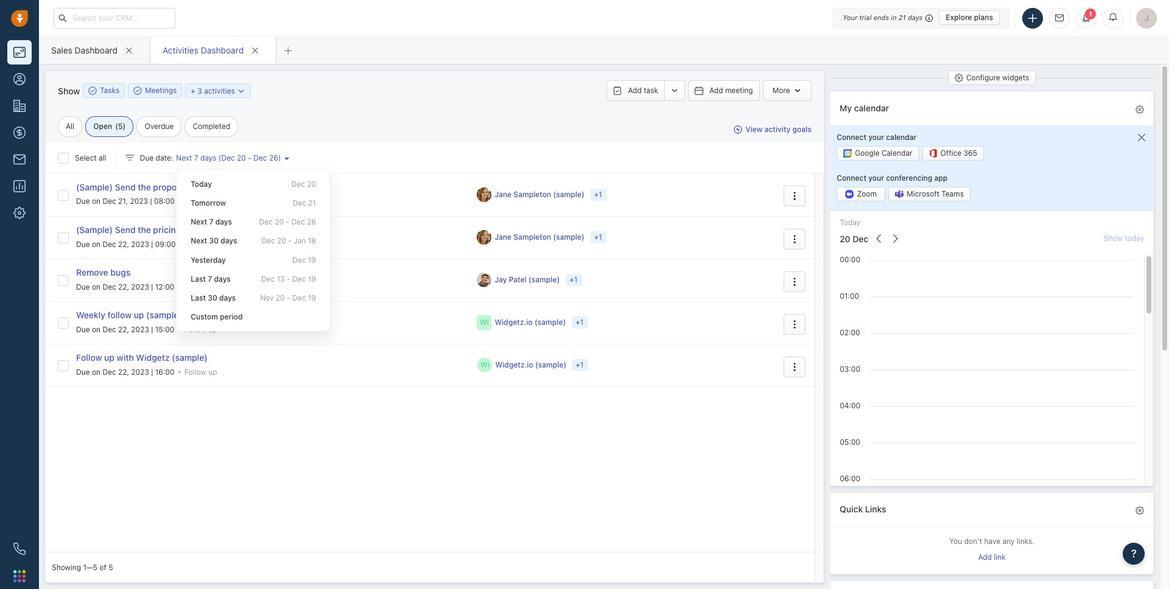 Task type: describe. For each thing, give the bounding box(es) containing it.
microsoft teams
[[907, 189, 964, 198]]

more
[[773, 86, 790, 95]]

1 19 from the top
[[308, 256, 316, 265]]

20 for dec 20 - jan 18
[[277, 237, 286, 246]]

follow for follow up with widgetz (sample)
[[184, 368, 206, 377]]

all
[[99, 153, 106, 163]]

trial
[[860, 13, 872, 21]]

weekly follow up (sample) link
[[76, 310, 182, 321]]

0 horizontal spatial 21
[[308, 199, 316, 208]]

up right 16:00
[[208, 368, 217, 377]]

days for dec 20 - dec 26
[[215, 218, 232, 227]]

tomorrow
[[191, 199, 226, 208]]

on for (sample) send the proposal document
[[92, 197, 101, 206]]

quick
[[840, 504, 863, 514]]

activities
[[204, 86, 235, 95]]

jay
[[495, 276, 507, 285]]

wi for weekly follow up (sample)
[[480, 318, 489, 327]]

widgetz
[[136, 353, 170, 363]]

2023 left 12:00 on the left top
[[131, 282, 149, 291]]

in
[[891, 13, 897, 21]]

plans
[[975, 13, 993, 22]]

jane for (sample) send the pricing quote
[[495, 233, 512, 242]]

office 365 button
[[923, 146, 984, 161]]

wi widgetz.io (sample) for weekly follow up (sample)
[[480, 318, 566, 327]]

19 for dec 13 - dec 19
[[308, 275, 316, 284]]

quick links
[[840, 504, 887, 514]]

due for (sample) send the pricing quote
[[76, 240, 90, 249]]

last for last 30 days
[[191, 294, 206, 303]]

view activity goals
[[746, 125, 812, 134]]

next for next 7 days ( dec 20 - dec 26 )
[[176, 153, 192, 163]]

configure widgets
[[967, 73, 1030, 82]]

reminder
[[199, 282, 230, 291]]

configure
[[967, 73, 1001, 82]]

09:00
[[155, 240, 176, 249]]

tasks
[[100, 86, 119, 95]]

add for add task
[[628, 86, 642, 95]]

13
[[277, 275, 285, 284]]

0 vertical spatial )
[[123, 122, 126, 131]]

pricing
[[153, 225, 181, 235]]

2023 for (sample)
[[131, 325, 149, 334]]

showing 1—5 of 5
[[52, 563, 113, 573]]

| for (sample)
[[151, 325, 153, 334]]

08:00
[[154, 197, 175, 206]]

1 vertical spatial (
[[219, 153, 221, 163]]

add meeting button
[[688, 80, 760, 101]]

01:00
[[840, 292, 859, 301]]

teams
[[942, 189, 964, 198]]

with
[[117, 353, 134, 363]]

+1 for (sample)
[[576, 361, 584, 370]]

22, for bugs
[[118, 282, 129, 291]]

widgetz.io (sample) link for follow up with widgetz (sample)
[[495, 360, 567, 371]]

20 dec
[[840, 234, 869, 244]]

follow up with widgetz (sample) link
[[76, 353, 208, 363]]

2023 for pricing
[[131, 240, 149, 249]]

due on dec 21, 2023 | 08:00
[[76, 197, 175, 206]]

1 vertical spatial )
[[278, 153, 281, 163]]

patel
[[509, 276, 527, 285]]

365
[[964, 148, 978, 158]]

explore
[[946, 13, 973, 22]]

follow for weekly follow up (sample)
[[184, 325, 206, 334]]

on for follow up with widgetz (sample)
[[92, 368, 101, 377]]

20 for dec 20 - dec 26
[[275, 218, 284, 227]]

| for pricing
[[151, 240, 153, 249]]

next for next 30 days
[[191, 237, 207, 246]]

(sample) send the pricing quote
[[76, 225, 207, 235]]

06:00
[[840, 475, 861, 484]]

- for nov 20 - dec 19
[[287, 294, 290, 303]]

completed
[[193, 122, 230, 131]]

my calendar
[[840, 103, 889, 113]]

explore plans link
[[939, 10, 1000, 25]]

days for dec 20 - jan 18
[[221, 237, 237, 246]]

call
[[184, 282, 197, 291]]

activities
[[163, 45, 199, 55]]

3
[[197, 86, 202, 95]]

dec 21
[[293, 199, 316, 208]]

google
[[855, 148, 880, 158]]

send email image
[[1056, 14, 1064, 22]]

| left 12:00 on the left top
[[151, 282, 153, 291]]

have
[[985, 537, 1001, 546]]

document
[[191, 182, 231, 193]]

calendar
[[882, 148, 913, 158]]

view
[[746, 125, 763, 134]]

your for conferencing
[[869, 173, 884, 183]]

open
[[93, 122, 112, 131]]

days for nov 20 - dec 19
[[219, 294, 236, 303]]

1—5
[[83, 563, 97, 573]]

bugs
[[110, 268, 130, 278]]

explore plans
[[946, 13, 993, 22]]

- for dec 20 - jan 18
[[288, 237, 292, 246]]

dec 20
[[291, 180, 316, 189]]

dashboard for activities dashboard
[[201, 45, 244, 55]]

02:00
[[840, 328, 861, 337]]

due on dec 22, 2023 | 16:00
[[76, 368, 175, 377]]

+1 for document
[[594, 190, 602, 199]]

on for remove bugs
[[92, 282, 101, 291]]

jane sampleton (sample) for (sample) send the pricing quote
[[495, 233, 585, 242]]

activities dashboard
[[163, 45, 244, 55]]

1 horizontal spatial 21
[[899, 13, 906, 21]]

sales
[[51, 45, 72, 55]]

20 for nov 20 - dec 19
[[276, 294, 285, 303]]

select all
[[75, 153, 106, 163]]

up right the follow
[[134, 310, 144, 321]]

add task button
[[607, 80, 665, 101]]

last 7 days
[[191, 275, 231, 284]]

sampleton for (sample) send the pricing quote
[[514, 233, 551, 242]]

all
[[66, 122, 74, 131]]

next 7 days ( dec 20 - dec 26 )
[[176, 153, 281, 163]]

jane sampleton (sample) for (sample) send the proposal document
[[495, 190, 585, 199]]

due date:
[[140, 153, 173, 163]]

don't
[[965, 537, 983, 546]]

+1 for quote
[[594, 233, 602, 242]]

dec 13 - dec 19
[[261, 275, 316, 284]]

15:00
[[155, 325, 174, 334]]

+ 3 activities link
[[191, 85, 246, 97]]

0 vertical spatial calendar
[[855, 103, 889, 113]]

custom period
[[191, 313, 243, 322]]

dec 19
[[292, 256, 316, 265]]

google calendar
[[855, 148, 913, 158]]

follow
[[108, 310, 132, 321]]

18
[[308, 237, 316, 246]]

meetings
[[145, 86, 177, 95]]

wi for follow up with widgetz (sample)
[[481, 361, 490, 370]]

widgetz.io for weekly follow up (sample)
[[495, 318, 533, 327]]

| for widgetz
[[151, 368, 153, 377]]

jane sampleton (sample) link for (sample) send the pricing quote
[[495, 232, 585, 243]]

30 for next
[[209, 237, 219, 246]]

ends
[[874, 13, 889, 21]]

0 horizontal spatial 26
[[269, 153, 278, 163]]

connect for connect your calendar
[[837, 133, 867, 142]]

custom
[[191, 313, 218, 322]]



Task type: vqa. For each thing, say whether or not it's contained in the screenshot.


Task type: locate. For each thing, give the bounding box(es) containing it.
jay patel (sample) link
[[495, 275, 561, 285]]

my
[[840, 103, 852, 113]]

widgetz.io (sample) link for weekly follow up (sample)
[[495, 318, 567, 328]]

(sample) for (sample) send the pricing quote
[[76, 225, 113, 235]]

follow up right 16:00
[[184, 368, 217, 377]]

calendar up the calendar
[[886, 133, 917, 142]]

22, for follow
[[118, 325, 129, 334]]

today up 20 dec
[[840, 218, 861, 227]]

0 vertical spatial 7
[[194, 153, 198, 163]]

wi button
[[477, 358, 493, 373]]

7 for next 7 days
[[209, 218, 213, 227]]

19 down the dec 13 - dec 19
[[308, 294, 316, 303]]

dashboard for sales dashboard
[[75, 45, 118, 55]]

last 30 days
[[191, 294, 236, 303]]

0 vertical spatial 5
[[118, 122, 123, 131]]

jane sampleton (sample) link for (sample) send the proposal document
[[495, 190, 585, 200]]

22, down (sample) send the pricing quote
[[118, 240, 129, 249]]

days right in
[[908, 13, 923, 21]]

1 vertical spatial 21
[[308, 199, 316, 208]]

19 down 18
[[308, 256, 316, 265]]

any
[[1003, 537, 1015, 546]]

remove bugs
[[76, 268, 130, 278]]

7 right date:
[[194, 153, 198, 163]]

on down 'remove'
[[92, 282, 101, 291]]

1 horizontal spatial add
[[710, 86, 723, 95]]

add meeting
[[710, 86, 753, 95]]

00:00
[[840, 255, 861, 264]]

send for proposal
[[115, 182, 136, 193]]

follow up for follow up with widgetz (sample)
[[184, 368, 217, 377]]

(sample) down "select all"
[[76, 182, 113, 193]]

due on dec 22, 2023 | 15:00
[[76, 325, 174, 334]]

next
[[176, 153, 192, 163], [191, 218, 207, 227], [191, 237, 207, 246]]

on down weekly
[[92, 325, 101, 334]]

0 vertical spatial wi
[[480, 318, 489, 327]]

1 your from the top
[[869, 133, 884, 142]]

7 for next 7 days ( dec 20 - dec 26 )
[[194, 153, 198, 163]]

0 vertical spatial 30
[[209, 237, 219, 246]]

1 connect from the top
[[837, 133, 867, 142]]

task for document
[[184, 197, 200, 206]]

calendar
[[855, 103, 889, 113], [886, 133, 917, 142]]

2023 for widgetz
[[131, 368, 149, 377]]

+ 3 activities
[[191, 86, 235, 95]]

0 vertical spatial 26
[[269, 153, 278, 163]]

| left 15:00
[[151, 325, 153, 334]]

1 send from the top
[[115, 182, 136, 193]]

phone element
[[7, 537, 32, 562]]

1 vertical spatial 19
[[308, 275, 316, 284]]

next right date:
[[176, 153, 192, 163]]

1 22, from the top
[[118, 240, 129, 249]]

connect your conferencing app
[[837, 173, 948, 183]]

follow up for weekly follow up (sample)
[[184, 325, 217, 334]]

1 horizontal spatial 26
[[307, 218, 316, 227]]

( right open
[[115, 122, 118, 131]]

16:00
[[155, 368, 175, 377]]

send up "due on dec 22, 2023 | 09:00"
[[115, 225, 136, 235]]

freshworks switcher image
[[13, 571, 26, 583]]

1 vertical spatial 5
[[109, 563, 113, 573]]

22, down with
[[118, 368, 129, 377]]

1 vertical spatial the
[[138, 225, 151, 235]]

(sample) send the proposal document
[[76, 182, 231, 193]]

follow up with widgetz (sample)
[[76, 353, 208, 363]]

0 horizontal spatial dashboard
[[75, 45, 118, 55]]

remove bugs link
[[76, 268, 130, 278]]

12:00
[[155, 282, 174, 291]]

2 vertical spatial next
[[191, 237, 207, 246]]

0 vertical spatial send
[[115, 182, 136, 193]]

up down custom period
[[208, 325, 217, 334]]

up
[[134, 310, 144, 321], [208, 325, 217, 334], [104, 353, 115, 363], [208, 368, 217, 377]]

7 right quote on the left top of page
[[209, 218, 213, 227]]

22,
[[118, 240, 129, 249], [118, 282, 129, 291], [118, 325, 129, 334], [118, 368, 129, 377]]

days down reminder
[[219, 294, 236, 303]]

(
[[115, 122, 118, 131], [219, 153, 221, 163]]

wi
[[480, 318, 489, 327], [481, 361, 490, 370]]

send for pricing
[[115, 225, 136, 235]]

on down follow up with widgetz (sample)
[[92, 368, 101, 377]]

)
[[123, 122, 126, 131], [278, 153, 281, 163]]

2 on from the top
[[92, 240, 101, 249]]

0 vertical spatial connect
[[837, 133, 867, 142]]

days for dec 13 - dec 19
[[214, 275, 231, 284]]

1 vertical spatial send
[[115, 225, 136, 235]]

30 for last
[[208, 294, 217, 303]]

1 jane sampleton (sample) from the top
[[495, 190, 585, 199]]

1 vertical spatial 7
[[209, 218, 213, 227]]

0 vertical spatial wi widgetz.io (sample)
[[480, 318, 566, 327]]

widgetz.io down 'patel'
[[495, 318, 533, 327]]

on left 21,
[[92, 197, 101, 206]]

20 for dec 20
[[307, 180, 316, 189]]

1 vertical spatial follow up
[[184, 368, 217, 377]]

due for (sample) send the proposal document
[[76, 197, 90, 206]]

next down tomorrow
[[191, 218, 207, 227]]

the for proposal
[[138, 182, 151, 193]]

due for remove bugs
[[76, 282, 90, 291]]

2 vertical spatial 19
[[308, 294, 316, 303]]

add left "task"
[[628, 86, 642, 95]]

1 vertical spatial task
[[186, 240, 201, 249]]

0 vertical spatial 19
[[308, 256, 316, 265]]

zoom
[[857, 189, 877, 198]]

2 (sample) from the top
[[76, 225, 113, 235]]

7
[[194, 153, 198, 163], [209, 218, 213, 227], [208, 275, 212, 284]]

2 horizontal spatial add
[[979, 553, 992, 562]]

link
[[994, 553, 1006, 562]]

0 horizontal spatial add
[[628, 86, 642, 95]]

your for calendar
[[869, 133, 884, 142]]

Search your CRM... text field
[[54, 8, 175, 28]]

add left the 'meeting'
[[710, 86, 723, 95]]

0 vertical spatial jane
[[495, 190, 512, 199]]

(sample) up "due on dec 22, 2023 | 09:00"
[[76, 225, 113, 235]]

last down yesterday
[[191, 275, 206, 284]]

19 down dec 19
[[308, 275, 316, 284]]

1 vertical spatial connect
[[837, 173, 867, 183]]

21 down dec 20
[[308, 199, 316, 208]]

7 for last 7 days
[[208, 275, 212, 284]]

connect up google
[[837, 133, 867, 142]]

1 vertical spatial wi widgetz.io (sample)
[[481, 361, 567, 370]]

calendar right my
[[855, 103, 889, 113]]

jay patel (sample)
[[495, 276, 560, 285]]

1 (sample) from the top
[[76, 182, 113, 193]]

21
[[899, 13, 906, 21], [308, 199, 316, 208]]

wi widgetz.io (sample) for follow up with widgetz (sample)
[[481, 361, 567, 370]]

widgetz.io (sample) link
[[495, 318, 567, 328], [495, 360, 567, 371]]

1 vertical spatial widgetz.io
[[495, 361, 533, 370]]

the for pricing
[[138, 225, 151, 235]]

1 dashboard from the left
[[75, 45, 118, 55]]

1 vertical spatial today
[[840, 218, 861, 227]]

links.
[[1017, 537, 1035, 546]]

0 vertical spatial widgetz.io
[[495, 318, 533, 327]]

0 horizontal spatial 5
[[109, 563, 113, 573]]

office 365
[[941, 148, 978, 158]]

26
[[269, 153, 278, 163], [307, 218, 316, 227]]

dashboard right sales
[[75, 45, 118, 55]]

2 jane sampleton (sample) link from the top
[[495, 232, 585, 243]]

show
[[58, 86, 80, 96]]

last down call
[[191, 294, 206, 303]]

add for add link
[[979, 553, 992, 562]]

1 vertical spatial jane sampleton (sample) link
[[495, 232, 585, 243]]

remove
[[76, 268, 108, 278]]

0 vertical spatial (
[[115, 122, 118, 131]]

1 link
[[1076, 8, 1097, 28]]

dashboard up activities
[[201, 45, 244, 55]]

next for next 7 days
[[191, 218, 207, 227]]

task for quote
[[186, 240, 201, 249]]

add left link
[[979, 553, 992, 562]]

3 19 from the top
[[308, 294, 316, 303]]

4 on from the top
[[92, 325, 101, 334]]

(sample)
[[553, 190, 585, 199], [553, 233, 585, 242], [529, 276, 560, 285], [146, 310, 182, 321], [535, 318, 566, 327], [172, 353, 208, 363], [535, 361, 567, 370]]

1 vertical spatial your
[[869, 173, 884, 183]]

2 follow up from the top
[[184, 368, 217, 377]]

task
[[644, 86, 658, 95]]

widgetz.io (sample) link right wi button
[[495, 360, 567, 371]]

22, for send
[[118, 240, 129, 249]]

days up document
[[200, 153, 217, 163]]

1 horizontal spatial dashboard
[[201, 45, 244, 55]]

nov
[[260, 294, 274, 303]]

sampleton for (sample) send the proposal document
[[514, 190, 551, 199]]

22, for up
[[118, 368, 129, 377]]

7 down yesterday
[[208, 275, 212, 284]]

1 vertical spatial 26
[[307, 218, 316, 227]]

0 vertical spatial follow up
[[184, 325, 217, 334]]

1 vertical spatial last
[[191, 294, 206, 303]]

2 send from the top
[[115, 225, 136, 235]]

up left with
[[104, 353, 115, 363]]

yesterday
[[191, 256, 226, 265]]

showing
[[52, 563, 81, 573]]

2 last from the top
[[191, 294, 206, 303]]

0 vertical spatial follow
[[184, 325, 206, 334]]

0 vertical spatial task
[[184, 197, 200, 206]]

2 your from the top
[[869, 173, 884, 183]]

the
[[138, 182, 151, 193], [138, 225, 151, 235]]

1 jane sampleton (sample) link from the top
[[495, 190, 585, 200]]

1 last from the top
[[191, 275, 206, 284]]

2 jane from the top
[[495, 233, 512, 242]]

04:00
[[840, 401, 861, 411]]

( up document
[[219, 153, 221, 163]]

2 jane sampleton (sample) from the top
[[495, 233, 585, 242]]

0 vertical spatial next
[[176, 153, 192, 163]]

call reminder
[[184, 282, 230, 291]]

| for proposal
[[150, 197, 152, 206]]

1 on from the top
[[92, 197, 101, 206]]

(sample) for (sample) send the proposal document
[[76, 182, 113, 193]]

1 follow up from the top
[[184, 325, 217, 334]]

office
[[941, 148, 962, 158]]

days up the 'next 30 days'
[[215, 218, 232, 227]]

google calendar button
[[837, 146, 920, 161]]

22, down bugs
[[118, 282, 129, 291]]

- for dec 20 - dec 26
[[286, 218, 289, 227]]

0 horizontal spatial )
[[123, 122, 126, 131]]

add link link
[[979, 553, 1006, 566]]

2 22, from the top
[[118, 282, 129, 291]]

goals
[[793, 125, 812, 134]]

2 vertical spatial 7
[[208, 275, 212, 284]]

widgetz.io for follow up with widgetz (sample)
[[495, 361, 533, 370]]

follow right 16:00
[[184, 368, 206, 377]]

add for add meeting
[[710, 86, 723, 95]]

1
[[1089, 10, 1093, 17]]

due on dec 22, 2023 | 12:00
[[76, 282, 174, 291]]

0 vertical spatial sampleton
[[514, 190, 551, 199]]

1 vertical spatial widgetz.io (sample) link
[[495, 360, 567, 371]]

due for follow up with widgetz (sample)
[[76, 368, 90, 377]]

20
[[237, 153, 246, 163], [307, 180, 316, 189], [275, 218, 284, 227], [840, 234, 851, 244], [277, 237, 286, 246], [276, 294, 285, 303]]

2023 down (sample) send the pricing quote
[[131, 240, 149, 249]]

1 horizontal spatial )
[[278, 153, 281, 163]]

0 vertical spatial widgetz.io (sample) link
[[495, 318, 567, 328]]

2023 down "weekly follow up (sample)"
[[131, 325, 149, 334]]

2023 for proposal
[[130, 197, 148, 206]]

2023 right 21,
[[130, 197, 148, 206]]

follow up down custom at the bottom
[[184, 325, 217, 334]]

on for (sample) send the pricing quote
[[92, 240, 101, 249]]

3 on from the top
[[92, 282, 101, 291]]

microsoft teams button
[[889, 187, 971, 201]]

1 jane from the top
[[495, 190, 512, 199]]

0 horizontal spatial (
[[115, 122, 118, 131]]

4 22, from the top
[[118, 368, 129, 377]]

05:00
[[840, 438, 861, 447]]

0 vertical spatial (sample)
[[76, 182, 113, 193]]

on for weekly follow up (sample)
[[92, 325, 101, 334]]

0 vertical spatial 21
[[899, 13, 906, 21]]

- for dec 13 - dec 19
[[287, 275, 290, 284]]

last for last 7 days
[[191, 275, 206, 284]]

| left 08:00
[[150, 197, 152, 206]]

2 vertical spatial follow
[[184, 368, 206, 377]]

2 19 from the top
[[308, 275, 316, 284]]

| left 09:00
[[151, 240, 153, 249]]

of
[[99, 563, 106, 573]]

0 vertical spatial your
[[869, 133, 884, 142]]

days
[[908, 13, 923, 21], [200, 153, 217, 163], [215, 218, 232, 227], [221, 237, 237, 246], [214, 275, 231, 284], [219, 294, 236, 303]]

widgetz.io (sample) link down "jay patel (sample)" link
[[495, 318, 567, 328]]

send up due on dec 21, 2023 | 08:00
[[115, 182, 136, 193]]

| left 16:00
[[151, 368, 153, 377]]

add task
[[628, 86, 658, 95]]

1 vertical spatial next
[[191, 218, 207, 227]]

5 on from the top
[[92, 368, 101, 377]]

task down quote on the left top of page
[[186, 240, 201, 249]]

1 vertical spatial wi
[[481, 361, 490, 370]]

phone image
[[13, 543, 26, 556]]

19 for nov 20 - dec 19
[[308, 294, 316, 303]]

follow down custom at the bottom
[[184, 325, 206, 334]]

due
[[140, 153, 154, 163], [76, 197, 90, 206], [76, 240, 90, 249], [76, 282, 90, 291], [76, 325, 90, 334], [76, 368, 90, 377]]

your
[[843, 13, 858, 21]]

0 vertical spatial jane sampleton (sample) link
[[495, 190, 585, 200]]

1 vertical spatial 30
[[208, 294, 217, 303]]

days up 'last 30 days'
[[214, 275, 231, 284]]

22, down the follow
[[118, 325, 129, 334]]

next down quote on the left top of page
[[191, 237, 207, 246]]

1 sampleton from the top
[[514, 190, 551, 199]]

(sample) send the pricing quote link
[[76, 225, 207, 235]]

1 horizontal spatial 5
[[118, 122, 123, 131]]

30 down next 7 days
[[209, 237, 219, 246]]

2023
[[130, 197, 148, 206], [131, 240, 149, 249], [131, 282, 149, 291], [131, 325, 149, 334], [131, 368, 149, 377]]

30
[[209, 237, 219, 246], [208, 294, 217, 303]]

1 horizontal spatial (
[[219, 153, 221, 163]]

1 horizontal spatial today
[[840, 218, 861, 227]]

follow left with
[[76, 353, 102, 363]]

19
[[308, 256, 316, 265], [308, 275, 316, 284], [308, 294, 316, 303]]

2023 down follow up with widgetz (sample)
[[131, 368, 149, 377]]

3 22, from the top
[[118, 325, 129, 334]]

1 vertical spatial calendar
[[886, 133, 917, 142]]

weekly follow up (sample)
[[76, 310, 182, 321]]

1 the from the top
[[138, 182, 151, 193]]

today up tomorrow
[[191, 180, 212, 189]]

0 vertical spatial the
[[138, 182, 151, 193]]

21 right in
[[899, 13, 906, 21]]

1 vertical spatial jane sampleton (sample)
[[495, 233, 585, 242]]

0 vertical spatial today
[[191, 180, 212, 189]]

down image
[[237, 87, 246, 95]]

wi widgetz.io (sample)
[[480, 318, 566, 327], [481, 361, 567, 370]]

+
[[191, 86, 195, 95]]

1 vertical spatial (sample)
[[76, 225, 113, 235]]

widgetz.io
[[495, 318, 533, 327], [495, 361, 533, 370]]

1 vertical spatial jane
[[495, 233, 512, 242]]

proposal
[[153, 182, 188, 193]]

1 vertical spatial follow
[[76, 353, 102, 363]]

0 vertical spatial jane sampleton (sample)
[[495, 190, 585, 199]]

your up "google calendar" "button"
[[869, 133, 884, 142]]

more button
[[763, 80, 812, 101], [763, 80, 812, 101]]

the up due on dec 21, 2023 | 08:00
[[138, 182, 151, 193]]

days down next 7 days
[[221, 237, 237, 246]]

you don't have any links.
[[950, 537, 1035, 546]]

weekly
[[76, 310, 105, 321]]

jane for (sample) send the proposal document
[[495, 190, 512, 199]]

widgetz.io right wi button
[[495, 361, 533, 370]]

on up 'remove'
[[92, 240, 101, 249]]

2 sampleton from the top
[[514, 233, 551, 242]]

1 vertical spatial sampleton
[[514, 233, 551, 242]]

5 right open
[[118, 122, 123, 131]]

connect up zoom button
[[837, 173, 867, 183]]

2 dashboard from the left
[[201, 45, 244, 55]]

0 vertical spatial last
[[191, 275, 206, 284]]

2 the from the top
[[138, 225, 151, 235]]

due for weekly follow up (sample)
[[76, 325, 90, 334]]

due on dec 22, 2023 | 09:00
[[76, 240, 176, 249]]

widgets
[[1003, 73, 1030, 82]]

5 right of
[[109, 563, 113, 573]]

connect your calendar
[[837, 133, 917, 142]]

add link
[[979, 553, 1006, 562]]

the left pricing
[[138, 225, 151, 235]]

dec 20 - dec 26
[[259, 218, 316, 227]]

+ 3 activities button
[[185, 83, 251, 98]]

0 horizontal spatial today
[[191, 180, 212, 189]]

2 connect from the top
[[837, 173, 867, 183]]

your up zoom
[[869, 173, 884, 183]]

follow
[[184, 325, 206, 334], [76, 353, 102, 363], [184, 368, 206, 377]]

task down document
[[184, 197, 200, 206]]

30 down reminder
[[208, 294, 217, 303]]

connect for connect your conferencing app
[[837, 173, 867, 183]]



